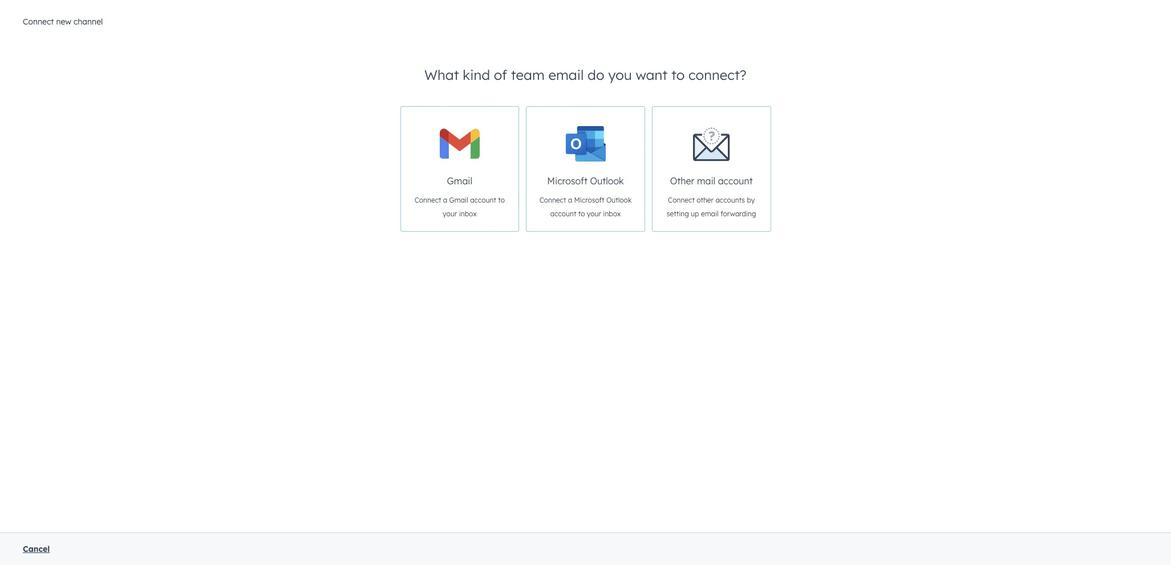 Task type: locate. For each thing, give the bounding box(es) containing it.
inbox inside connect a microsoft outlook account to your inbox
[[604, 209, 621, 218]]

you
[[609, 66, 632, 83]]

a inside connect a gmail account to your inbox
[[443, 196, 448, 204]]

None checkbox
[[652, 106, 771, 232]]

microsoft down microsoft outlook
[[574, 196, 605, 204]]

1 vertical spatial account
[[470, 196, 497, 204]]

1 vertical spatial gmail
[[450, 196, 469, 204]]

email left do
[[549, 66, 584, 83]]

0 horizontal spatial a
[[443, 196, 448, 204]]

1 vertical spatial email
[[701, 209, 719, 218]]

account
[[718, 175, 753, 187], [470, 196, 497, 204], [551, 209, 577, 218]]

your inside connect a microsoft outlook account to your inbox
[[587, 209, 602, 218]]

None checkbox
[[400, 106, 520, 232], [526, 106, 645, 232], [400, 106, 520, 232], [526, 106, 645, 232]]

account inside connect a microsoft outlook account to your inbox
[[551, 209, 577, 218]]

a for gmail
[[443, 196, 448, 204]]

email
[[549, 66, 584, 83], [701, 209, 719, 218]]

gmail inside connect a gmail account to your inbox
[[450, 196, 469, 204]]

kind
[[463, 66, 490, 83]]

2 vertical spatial to
[[579, 209, 585, 218]]

2 your from the left
[[587, 209, 602, 218]]

connect inside connect a gmail account to your inbox
[[415, 196, 441, 204]]

2 a from the left
[[568, 196, 573, 204]]

0 horizontal spatial account
[[470, 196, 497, 204]]

marketing
[[35, 8, 82, 19]]

email inside the connect other accounts by setting up email forwarding
[[701, 209, 719, 218]]

2 horizontal spatial to
[[672, 66, 685, 83]]

email down "other"
[[701, 209, 719, 218]]

0 horizontal spatial your
[[443, 209, 457, 218]]

up
[[691, 209, 700, 218]]

gmail
[[447, 175, 473, 187], [450, 196, 469, 204]]

1 vertical spatial microsoft
[[574, 196, 605, 204]]

a inside connect a microsoft outlook account to your inbox
[[568, 196, 573, 204]]

0 horizontal spatial to
[[498, 196, 505, 204]]

1 inbox from the left
[[459, 209, 477, 218]]

1 horizontal spatial inbox
[[604, 209, 621, 218]]

what
[[425, 66, 459, 83]]

outlook inside connect a microsoft outlook account to your inbox
[[607, 196, 632, 204]]

1 your from the left
[[443, 209, 457, 218]]

outlook up connect a microsoft outlook account to your inbox
[[590, 175, 624, 187]]

outlook down microsoft outlook
[[607, 196, 632, 204]]

0 vertical spatial to
[[672, 66, 685, 83]]

want
[[636, 66, 668, 83]]

cancel button
[[23, 542, 50, 556]]

1 vertical spatial outlook
[[607, 196, 632, 204]]

cancel
[[23, 544, 50, 554]]

0 horizontal spatial inbox
[[459, 209, 477, 218]]

1 horizontal spatial a
[[568, 196, 573, 204]]

connect for other mail account
[[668, 196, 695, 204]]

outlook
[[590, 175, 624, 187], [607, 196, 632, 204]]

to
[[672, 66, 685, 83], [498, 196, 505, 204], [579, 209, 585, 218]]

microsoft
[[548, 175, 588, 187], [574, 196, 605, 204]]

1 horizontal spatial account
[[551, 209, 577, 218]]

0 horizontal spatial email
[[549, 66, 584, 83]]

channel
[[74, 17, 103, 27]]

a
[[443, 196, 448, 204], [568, 196, 573, 204]]

connect for microsoft outlook
[[540, 196, 566, 204]]

of
[[494, 66, 507, 83]]

a for microsoft outlook
[[568, 196, 573, 204]]

1 vertical spatial to
[[498, 196, 505, 204]]

connect new channel
[[23, 17, 103, 27]]

accounts
[[716, 196, 746, 204]]

2 horizontal spatial account
[[718, 175, 753, 187]]

your
[[11, 8, 32, 19]]

0 vertical spatial email
[[549, 66, 584, 83]]

microsoft up connect a microsoft outlook account to your inbox
[[548, 175, 588, 187]]

setting
[[667, 209, 689, 218]]

2 vertical spatial account
[[551, 209, 577, 218]]

connect other accounts by setting up email forwarding
[[667, 196, 757, 218]]

connect inside connect a microsoft outlook account to your inbox
[[540, 196, 566, 204]]

connect
[[23, 17, 54, 27], [415, 196, 441, 204], [540, 196, 566, 204], [668, 196, 695, 204]]

what kind of team email do you want to connect?
[[425, 66, 747, 83]]

to inside connect a microsoft outlook account to your inbox
[[579, 209, 585, 218]]

other
[[671, 175, 695, 187]]

microsoft outlook
[[548, 175, 624, 187]]

0 vertical spatial account
[[718, 175, 753, 187]]

your
[[443, 209, 457, 218], [587, 209, 602, 218]]

connect for gmail
[[415, 196, 441, 204]]

1 a from the left
[[443, 196, 448, 204]]

1 horizontal spatial email
[[701, 209, 719, 218]]

1 horizontal spatial your
[[587, 209, 602, 218]]

0 vertical spatial gmail
[[447, 175, 473, 187]]

1 horizontal spatial to
[[579, 209, 585, 218]]

other mail account
[[671, 175, 753, 187]]

connect inside the connect other accounts by setting up email forwarding
[[668, 196, 695, 204]]

2 inbox from the left
[[604, 209, 621, 218]]

inbox
[[459, 209, 477, 218], [604, 209, 621, 218]]



Task type: describe. For each thing, give the bounding box(es) containing it.
connect a microsoft outlook account to your inbox
[[540, 196, 632, 218]]

do
[[588, 66, 605, 83]]

0 vertical spatial outlook
[[590, 175, 624, 187]]

connect inside heading
[[23, 17, 54, 27]]

account inside connect a gmail account to your inbox
[[470, 196, 497, 204]]

0 vertical spatial microsoft
[[548, 175, 588, 187]]

team
[[511, 66, 545, 83]]

your inside connect a gmail account to your inbox
[[443, 209, 457, 218]]

to inside connect a gmail account to your inbox
[[498, 196, 505, 204]]

new
[[56, 17, 71, 27]]

none checkbox containing other mail account
[[652, 106, 771, 232]]

professional
[[106, 8, 162, 19]]

connect new channel heading
[[23, 15, 103, 29]]

other
[[697, 196, 714, 204]]

hub
[[85, 8, 104, 19]]

connect?
[[689, 66, 747, 83]]

your marketing hub professional
[[11, 8, 162, 19]]

by
[[747, 196, 755, 204]]

mail
[[697, 175, 716, 187]]

inbox inside connect a gmail account to your inbox
[[459, 209, 477, 218]]

forwarding
[[721, 209, 757, 218]]

connect a gmail account to your inbox
[[415, 196, 505, 218]]

account inside option
[[718, 175, 753, 187]]

microsoft inside connect a microsoft outlook account to your inbox
[[574, 196, 605, 204]]



Task type: vqa. For each thing, say whether or not it's contained in the screenshot.


